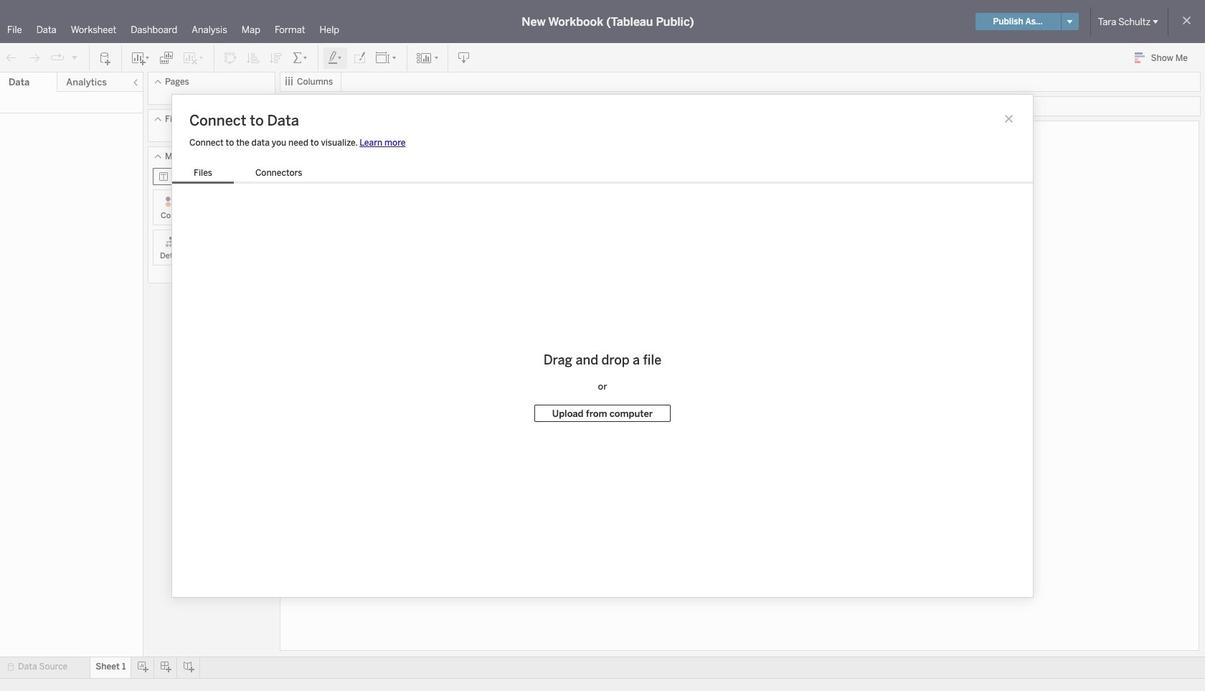 Task type: locate. For each thing, give the bounding box(es) containing it.
swap rows and columns image
[[223, 51, 238, 65]]

show/hide cards image
[[416, 51, 439, 65]]

clear sheet image
[[182, 51, 205, 65]]

redo image
[[27, 51, 42, 65]]

list box
[[172, 165, 324, 183]]

duplicate image
[[159, 51, 174, 65]]

highlight image
[[327, 51, 344, 65]]

fit image
[[375, 51, 398, 65]]

new data source image
[[98, 51, 113, 65]]

new worksheet image
[[131, 51, 151, 65]]



Task type: vqa. For each thing, say whether or not it's contained in the screenshot.
Sort Descending image
yes



Task type: describe. For each thing, give the bounding box(es) containing it.
sort descending image
[[269, 51, 283, 65]]

download image
[[457, 51, 471, 65]]

replay animation image
[[50, 51, 65, 65]]

totals image
[[292, 51, 309, 65]]

sort ascending image
[[246, 51, 260, 65]]

undo image
[[4, 51, 19, 65]]

replay animation image
[[70, 53, 79, 61]]

collapse image
[[131, 78, 140, 87]]

format workbook image
[[352, 51, 367, 65]]



